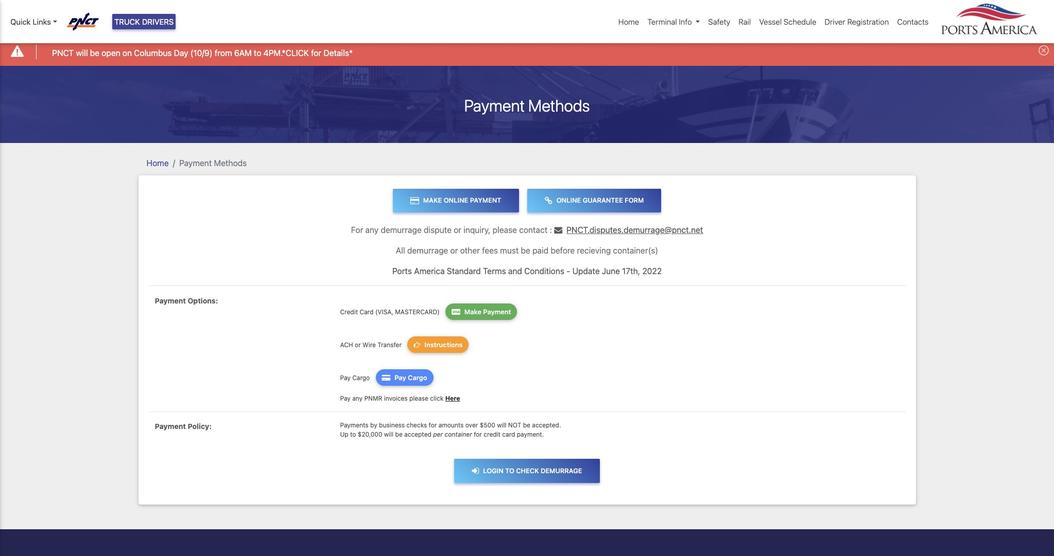 Task type: describe. For each thing, give the bounding box(es) containing it.
1 vertical spatial will
[[497, 422, 507, 430]]

envelope image
[[554, 226, 563, 234]]

mastercard)
[[395, 308, 440, 316]]

terminal info
[[648, 17, 692, 26]]

login
[[483, 468, 504, 475]]

conditions
[[524, 267, 564, 276]]

contacts link
[[893, 12, 933, 32]]

pnct
[[52, 48, 74, 57]]

safety
[[708, 17, 731, 26]]

for inside alert
[[311, 48, 321, 57]]

demurrage
[[541, 468, 582, 475]]

1 horizontal spatial cargo
[[408, 374, 427, 382]]

be inside alert
[[90, 48, 99, 57]]

driver registration
[[825, 17, 889, 26]]

1 vertical spatial or
[[450, 246, 458, 255]]

6am
[[234, 48, 252, 57]]

$500
[[480, 422, 495, 430]]

login to check demurrage
[[483, 468, 582, 475]]

for any demurrage dispute or inquiry, please contact :
[[351, 226, 554, 235]]

0 horizontal spatial cargo
[[352, 374, 370, 382]]

will inside alert
[[76, 48, 88, 57]]

credit card image
[[410, 197, 423, 205]]

0 horizontal spatial please
[[409, 395, 429, 403]]

pnct.disputes.demurrage@pnct.net link
[[554, 226, 703, 235]]

other
[[460, 246, 480, 255]]

info
[[679, 17, 692, 26]]

pnmr
[[364, 395, 382, 403]]

vessel schedule link
[[755, 12, 821, 32]]

make payment link
[[446, 304, 517, 320]]

check
[[516, 468, 539, 475]]

quick links
[[10, 17, 51, 26]]

terminal info link
[[644, 12, 704, 32]]

amounts
[[439, 422, 464, 430]]

be left paid
[[521, 246, 530, 255]]

pay down ach
[[340, 374, 351, 382]]

1 horizontal spatial payment methods
[[464, 96, 590, 115]]

truck
[[114, 17, 140, 26]]

driver registration link
[[821, 12, 893, 32]]

registration
[[848, 17, 889, 26]]

update
[[573, 267, 600, 276]]

from
[[215, 48, 232, 57]]

payment policy:
[[155, 422, 212, 431]]

to inside alert
[[254, 48, 261, 57]]

make payment
[[464, 308, 511, 316]]

to inside payments by business checks for amounts over $500 will not be accepted. up to $20,000 will be accepted per container for credit card payment.
[[350, 431, 356, 439]]

instructions link
[[408, 337, 469, 353]]

2 horizontal spatial for
[[474, 431, 482, 439]]

terminal
[[648, 17, 677, 26]]

safety link
[[704, 12, 735, 32]]

payment.
[[517, 431, 544, 439]]

1 vertical spatial methods
[[214, 158, 247, 168]]

on
[[123, 48, 132, 57]]

truck drivers
[[114, 17, 174, 26]]

credit card (visa, mastercard)
[[340, 308, 441, 316]]

0 vertical spatial demurrage
[[381, 226, 422, 235]]

ports america standard terms and conditions - update june 17th, 2022 link
[[392, 267, 662, 276]]

online guarantee form link
[[527, 189, 662, 213]]

be up payment.
[[523, 422, 530, 430]]

2022
[[642, 267, 662, 276]]

pnct will be open on columbus day (10/9) from 6am to 4pm.*click for details* alert
[[0, 38, 1054, 66]]

0 horizontal spatial payment methods
[[179, 158, 247, 168]]

0 vertical spatial please
[[493, 226, 517, 235]]

before
[[551, 246, 575, 255]]

credit
[[484, 431, 501, 439]]

link image
[[545, 197, 557, 205]]

payments by business checks for amounts over $500 will not be accepted. up to $20,000 will be accepted per container for credit card payment.
[[340, 422, 561, 439]]

wire
[[363, 341, 376, 349]]

rail link
[[735, 12, 755, 32]]

inquiry,
[[464, 226, 491, 235]]

vessel
[[759, 17, 782, 26]]

driver
[[825, 17, 846, 26]]

truck drivers link
[[112, 14, 176, 30]]

all
[[396, 246, 405, 255]]

-
[[567, 267, 570, 276]]

day
[[174, 48, 188, 57]]

standard
[[447, 267, 481, 276]]

container(s)
[[613, 246, 658, 255]]

2 online from the left
[[557, 197, 581, 205]]

be down business
[[395, 431, 403, 439]]

accepted
[[404, 431, 432, 439]]

contacts
[[897, 17, 929, 26]]

payment options:
[[155, 296, 218, 305]]

any for pnmr
[[352, 395, 363, 403]]

1 horizontal spatial pay cargo
[[395, 374, 427, 382]]

any for demurrage
[[365, 226, 379, 235]]

details*
[[324, 48, 353, 57]]

(visa,
[[375, 308, 393, 316]]

rail
[[739, 17, 751, 26]]

form
[[625, 197, 644, 205]]

pay cargo link
[[376, 370, 433, 386]]

contact
[[519, 226, 548, 235]]

pay inside pay cargo link
[[395, 374, 406, 382]]

1 vertical spatial demurrage
[[407, 246, 448, 255]]

accepted.
[[532, 422, 561, 430]]

2 vertical spatial will
[[384, 431, 394, 439]]



Task type: vqa. For each thing, say whether or not it's contained in the screenshot.
2023 related to 06-
no



Task type: locate. For each thing, give the bounding box(es) containing it.
cargo up pay any pnmr invoices please click here
[[408, 374, 427, 382]]

2 vertical spatial to
[[505, 468, 515, 475]]

over
[[465, 422, 478, 430]]

1 horizontal spatial please
[[493, 226, 517, 235]]

pnct.disputes.demurrage@pnct.net
[[567, 226, 703, 235]]

0 vertical spatial make
[[423, 197, 442, 205]]

quick
[[10, 17, 31, 26]]

to right login
[[505, 468, 515, 475]]

credit card alt image
[[382, 375, 395, 381]]

1 vertical spatial for
[[429, 422, 437, 430]]

1 horizontal spatial home link
[[614, 12, 644, 32]]

home
[[619, 17, 639, 26], [147, 158, 169, 168]]

2 vertical spatial or
[[355, 341, 361, 349]]

make up the 'dispute'
[[423, 197, 442, 205]]

0 horizontal spatial online
[[444, 197, 468, 205]]

make inside make online payment link
[[423, 197, 442, 205]]

business
[[379, 422, 405, 430]]

container
[[445, 431, 472, 439]]

payments
[[340, 422, 369, 430]]

ports
[[392, 267, 412, 276]]

1 vertical spatial please
[[409, 395, 429, 403]]

0 horizontal spatial methods
[[214, 158, 247, 168]]

to right 6am at the left top
[[254, 48, 261, 57]]

hand o right image
[[414, 342, 425, 348]]

1 horizontal spatial to
[[350, 431, 356, 439]]

card
[[502, 431, 515, 439]]

click
[[430, 395, 444, 403]]

make
[[423, 197, 442, 205], [464, 308, 482, 316]]

make inside make payment link
[[464, 308, 482, 316]]

for up per
[[429, 422, 437, 430]]

ach
[[340, 341, 353, 349]]

2 horizontal spatial to
[[505, 468, 515, 475]]

1 vertical spatial home link
[[147, 158, 169, 168]]

will down business
[[384, 431, 394, 439]]

for
[[311, 48, 321, 57], [429, 422, 437, 430], [474, 431, 482, 439]]

1 vertical spatial make
[[464, 308, 482, 316]]

online up for any demurrage dispute or inquiry, please contact :
[[444, 197, 468, 205]]

drivers
[[142, 17, 174, 26]]

1 horizontal spatial for
[[429, 422, 437, 430]]

demurrage up all
[[381, 226, 422, 235]]

17th,
[[622, 267, 640, 276]]

or
[[454, 226, 461, 235], [450, 246, 458, 255], [355, 341, 361, 349]]

1 online from the left
[[444, 197, 468, 205]]

1 vertical spatial payment methods
[[179, 158, 247, 168]]

schedule
[[784, 17, 817, 26]]

transfer
[[378, 341, 402, 349]]

make online payment link
[[393, 189, 519, 213]]

any
[[365, 226, 379, 235], [352, 395, 363, 403]]

here link
[[445, 395, 460, 403]]

1 horizontal spatial any
[[365, 226, 379, 235]]

any left pnmr at bottom
[[352, 395, 363, 403]]

close image
[[1039, 45, 1049, 56]]

pay cargo
[[395, 374, 427, 382], [340, 374, 372, 382]]

be left open at the top
[[90, 48, 99, 57]]

0 horizontal spatial home
[[147, 158, 169, 168]]

card
[[360, 308, 374, 316]]

payment methods
[[464, 96, 590, 115], [179, 158, 247, 168]]

pay
[[395, 374, 406, 382], [340, 374, 351, 382], [340, 395, 351, 403]]

sign in image
[[472, 467, 483, 476]]

credit
[[340, 308, 358, 316]]

1 horizontal spatial will
[[384, 431, 394, 439]]

0 horizontal spatial any
[[352, 395, 363, 403]]

quick links link
[[10, 16, 57, 28]]

terms
[[483, 267, 506, 276]]

0 vertical spatial will
[[76, 48, 88, 57]]

payment
[[464, 96, 525, 115], [179, 158, 212, 168], [470, 197, 501, 205], [155, 296, 186, 305], [483, 308, 511, 316], [155, 422, 186, 431]]

pay left pnmr at bottom
[[340, 395, 351, 403]]

paid
[[533, 246, 549, 255]]

to right up at left bottom
[[350, 431, 356, 439]]

options:
[[188, 296, 218, 305]]

0 horizontal spatial make
[[423, 197, 442, 205]]

any right for
[[365, 226, 379, 235]]

links
[[33, 17, 51, 26]]

0 horizontal spatial for
[[311, 48, 321, 57]]

not
[[508, 422, 521, 430]]

be
[[90, 48, 99, 57], [521, 246, 530, 255], [523, 422, 530, 430], [395, 431, 403, 439]]

2 horizontal spatial will
[[497, 422, 507, 430]]

open
[[102, 48, 120, 57]]

1 vertical spatial home
[[147, 158, 169, 168]]

please left "click"
[[409, 395, 429, 403]]

0 horizontal spatial will
[[76, 48, 88, 57]]

0 vertical spatial home link
[[614, 12, 644, 32]]

demurrage up america
[[407, 246, 448, 255]]

per
[[433, 431, 443, 439]]

policy:
[[188, 422, 212, 431]]

pay cargo up pay any pnmr invoices please click here
[[395, 374, 427, 382]]

0 vertical spatial or
[[454, 226, 461, 235]]

make down standard on the left of the page
[[464, 308, 482, 316]]

0 horizontal spatial pay cargo
[[340, 374, 372, 382]]

up
[[340, 431, 349, 439]]

pay cargo up pnmr at bottom
[[340, 374, 372, 382]]

cargo up pnmr at bottom
[[352, 374, 370, 382]]

all demurrage or other fees must be paid before recieving container(s)
[[396, 246, 658, 255]]

1 horizontal spatial make
[[464, 308, 482, 316]]

1 horizontal spatial methods
[[528, 96, 590, 115]]

for down the over
[[474, 431, 482, 439]]

pay up pay any pnmr invoices please click here
[[395, 374, 406, 382]]

1 horizontal spatial online
[[557, 197, 581, 205]]

1 vertical spatial to
[[350, 431, 356, 439]]

0 vertical spatial payment methods
[[464, 96, 590, 115]]

2 vertical spatial for
[[474, 431, 482, 439]]

will right pnct
[[76, 48, 88, 57]]

make online payment
[[423, 197, 501, 205]]

must
[[500, 246, 519, 255]]

vessel schedule
[[759, 17, 817, 26]]

ports america standard terms and conditions - update june 17th, 2022
[[392, 267, 662, 276]]

make for make payment
[[464, 308, 482, 316]]

methods
[[528, 96, 590, 115], [214, 158, 247, 168]]

fees
[[482, 246, 498, 255]]

cc visa image
[[452, 309, 464, 316]]

pnct will be open on columbus day (10/9) from 6am to 4pm.*click for details* link
[[52, 47, 353, 59]]

0 vertical spatial to
[[254, 48, 261, 57]]

0 vertical spatial home
[[619, 17, 639, 26]]

make for make online payment
[[423, 197, 442, 205]]

0 horizontal spatial home link
[[147, 158, 169, 168]]

recieving
[[577, 246, 611, 255]]

4pm.*click
[[264, 48, 309, 57]]

(10/9)
[[190, 48, 213, 57]]

america
[[414, 267, 445, 276]]

pay any pnmr invoices please click here
[[340, 395, 460, 403]]

0 vertical spatial any
[[365, 226, 379, 235]]

please up must
[[493, 226, 517, 235]]

$20,000
[[358, 431, 382, 439]]

online up envelope 'icon'
[[557, 197, 581, 205]]

online guarantee form
[[557, 197, 644, 205]]

for
[[351, 226, 363, 235]]

dispute
[[424, 226, 452, 235]]

columbus
[[134, 48, 172, 57]]

0 vertical spatial for
[[311, 48, 321, 57]]

will up card
[[497, 422, 507, 430]]

0 horizontal spatial to
[[254, 48, 261, 57]]

for left details*
[[311, 48, 321, 57]]

0 vertical spatial methods
[[528, 96, 590, 115]]

or left other
[[450, 246, 458, 255]]

invoices
[[384, 395, 408, 403]]

or right ach
[[355, 341, 361, 349]]

to
[[254, 48, 261, 57], [350, 431, 356, 439], [505, 468, 515, 475]]

pnct will be open on columbus day (10/9) from 6am to 4pm.*click for details*
[[52, 48, 353, 57]]

cargo
[[408, 374, 427, 382], [352, 374, 370, 382]]

or left inquiry,
[[454, 226, 461, 235]]

1 vertical spatial any
[[352, 395, 363, 403]]

june
[[602, 267, 620, 276]]

by
[[370, 422, 377, 430]]

:
[[550, 226, 552, 235]]

login to check demurrage link
[[454, 460, 600, 483]]

1 horizontal spatial home
[[619, 17, 639, 26]]

will
[[76, 48, 88, 57], [497, 422, 507, 430], [384, 431, 394, 439]]

and
[[508, 267, 522, 276]]

ach or wire transfer
[[340, 341, 403, 349]]



